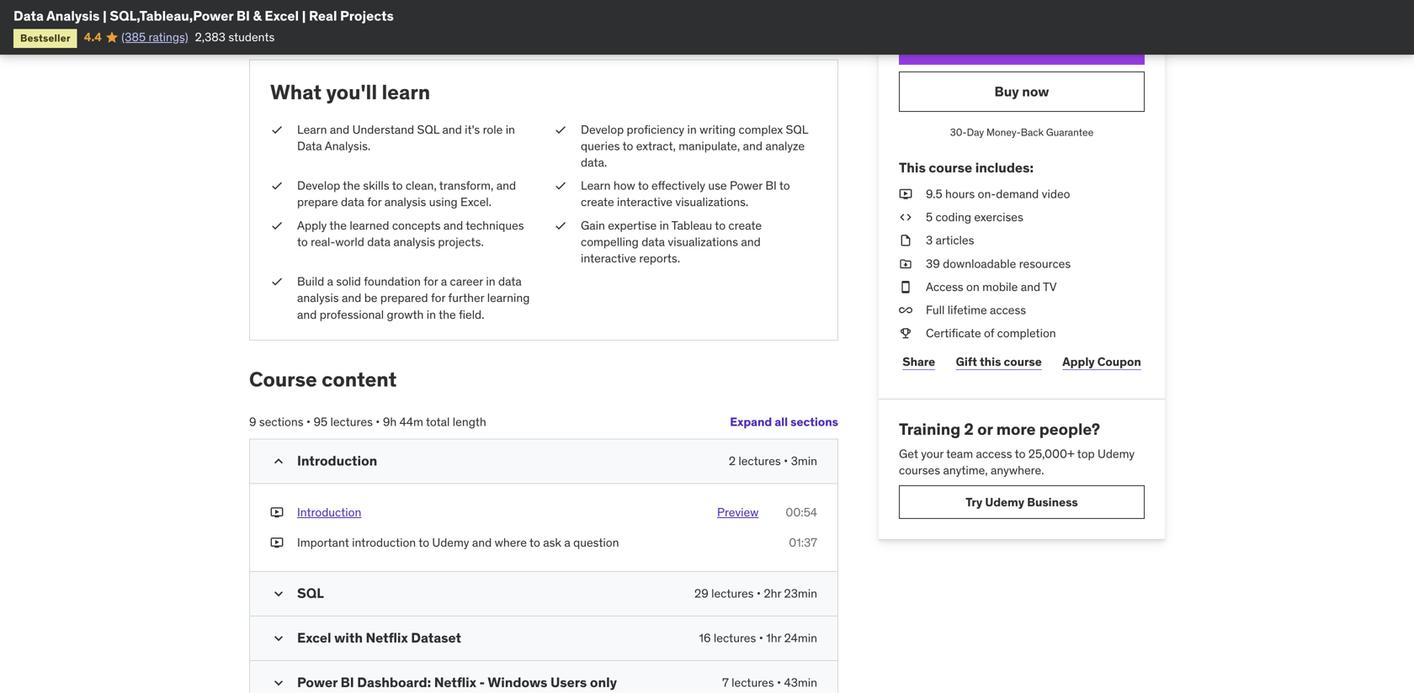 Task type: locate. For each thing, give the bounding box(es) containing it.
analyze
[[765, 138, 805, 154]]

• for power bi dashboard: netflix - windows users only
[[777, 675, 781, 691]]

apply inside button
[[1063, 354, 1095, 369]]

1 vertical spatial netflix
[[434, 674, 476, 691]]

and inside gain expertise in tableau to create compelling data visualizations and interactive reports.
[[741, 234, 761, 250]]

udemy right top
[[1098, 447, 1135, 462]]

0 horizontal spatial create
[[581, 195, 614, 210]]

it's
[[465, 122, 480, 137]]

4 small image from the top
[[270, 675, 287, 692]]

1 vertical spatial the
[[329, 218, 347, 233]]

0 vertical spatial udemy
[[1098, 447, 1135, 462]]

in left the tableau
[[660, 218, 669, 233]]

xsmall image for 39 downloadable resources
[[899, 256, 913, 272]]

access inside training 2 or more people? get your team access to 25,000+ top udemy courses anytime, anywhere.
[[976, 447, 1012, 462]]

a
[[327, 274, 333, 289], [441, 274, 447, 289], [564, 535, 571, 550]]

the inside build a solid foundation for a career in data analysis and be prepared for further learning and professional growth in the field.
[[439, 307, 456, 322]]

power right use
[[730, 178, 763, 193]]

xsmall image
[[270, 122, 284, 138], [554, 122, 567, 138], [270, 178, 284, 194], [554, 178, 567, 194], [270, 217, 284, 234], [554, 217, 567, 234], [270, 274, 284, 290], [899, 279, 913, 295]]

excel right the &
[[265, 7, 299, 24]]

gift this course link
[[952, 345, 1046, 379]]

to
[[623, 138, 633, 154], [392, 178, 403, 193], [638, 178, 649, 193], [779, 178, 790, 193], [715, 218, 726, 233], [297, 234, 308, 250], [1015, 447, 1026, 462], [419, 535, 429, 550], [530, 535, 540, 550]]

bi down with
[[341, 674, 354, 691]]

udemy inside training 2 or more people? get your team access to 25,000+ top udemy courses anytime, anywhere.
[[1098, 447, 1135, 462]]

0 horizontal spatial power
[[297, 674, 338, 691]]

to left real-
[[297, 234, 308, 250]]

build
[[297, 274, 324, 289]]

introduction up the important
[[297, 505, 361, 520]]

interactive down compelling
[[581, 251, 636, 266]]

to right queries
[[623, 138, 633, 154]]

• left 95
[[306, 415, 311, 430]]

1 horizontal spatial create
[[729, 218, 762, 233]]

the left field.
[[439, 307, 456, 322]]

in right role
[[506, 122, 515, 137]]

to inside develop the skills to clean, transform, and prepare data for analysis using excel.
[[392, 178, 403, 193]]

2 | from the left
[[302, 7, 306, 24]]

and
[[330, 122, 350, 137], [442, 122, 462, 137], [743, 138, 763, 154], [496, 178, 516, 193], [444, 218, 463, 233], [741, 234, 761, 250], [1021, 279, 1041, 295], [342, 291, 361, 306], [297, 307, 317, 322], [472, 535, 492, 550]]

articles
[[936, 233, 974, 248]]

sections right all
[[791, 414, 838, 430]]

anytime,
[[943, 463, 988, 478]]

• left the 9h 44m
[[376, 415, 380, 430]]

learn
[[382, 80, 430, 105]]

question
[[573, 535, 619, 550]]

xsmall image down this
[[899, 186, 913, 203]]

1 horizontal spatial learn
[[581, 178, 611, 193]]

xsmall image left full
[[899, 302, 913, 319]]

0 horizontal spatial |
[[103, 7, 107, 24]]

downloadable
[[943, 256, 1016, 271]]

2 vertical spatial bi
[[341, 674, 354, 691]]

create inside learn how to effectively use power bi to create interactive visualizations.
[[581, 195, 614, 210]]

0 vertical spatial develop
[[581, 122, 624, 137]]

understand
[[352, 122, 414, 137]]

to inside apply the learned concepts and techniques to real-world data analysis projects.
[[297, 234, 308, 250]]

1 vertical spatial introduction
[[297, 505, 361, 520]]

lectures right 95
[[330, 415, 373, 430]]

xsmall image for 9.5 hours on-demand video
[[899, 186, 913, 203]]

udemy right try
[[985, 495, 1025, 510]]

0 vertical spatial power
[[730, 178, 763, 193]]

xsmall image for build a solid foundation for a career in data analysis and be prepared for further learning and professional growth in the field.
[[270, 274, 284, 290]]

0 vertical spatial course
[[929, 159, 972, 176]]

0 vertical spatial for
[[367, 195, 382, 210]]

and right transform,
[[496, 178, 516, 193]]

to up visualizations
[[715, 218, 726, 233]]

1 vertical spatial apply
[[1063, 354, 1095, 369]]

• left 2hr at right
[[757, 586, 761, 601]]

2,383 students
[[195, 29, 275, 45]]

1 vertical spatial data
[[297, 138, 322, 154]]

0 vertical spatial data
[[13, 7, 44, 24]]

0 horizontal spatial learn
[[297, 122, 327, 137]]

1 small image from the top
[[270, 453, 287, 470]]

this course includes:
[[899, 159, 1034, 176]]

coupon
[[1098, 354, 1141, 369]]

• left 3min
[[784, 454, 788, 469]]

and up professional
[[342, 291, 361, 306]]

learn inside learn and understand sql and it's role in data analysis.
[[297, 122, 327, 137]]

netflix left -
[[434, 674, 476, 691]]

0 vertical spatial create
[[581, 195, 614, 210]]

| left real
[[302, 7, 306, 24]]

small image for power bi dashboard: netflix - windows users only
[[270, 675, 287, 692]]

1 horizontal spatial sql
[[417, 122, 439, 137]]

netflix
[[366, 630, 408, 647], [434, 674, 476, 691]]

to down analyze
[[779, 178, 790, 193]]

gain expertise in tableau to create compelling data visualizations and interactive reports.
[[581, 218, 762, 266]]

1 vertical spatial create
[[729, 218, 762, 233]]

lectures down expand
[[739, 454, 781, 469]]

small image for sql
[[270, 586, 287, 603]]

1 horizontal spatial data
[[297, 138, 322, 154]]

analysis inside apply the learned concepts and techniques to real-world data analysis projects.
[[393, 234, 435, 250]]

develop inside the develop proficiency in writing complex sql queries to extract, manipulate, and analyze data.
[[581, 122, 624, 137]]

full
[[926, 303, 945, 318]]

the inside develop the skills to clean, transform, and prepare data for analysis using excel.
[[343, 178, 360, 193]]

data up bestseller
[[13, 7, 44, 24]]

excel left with
[[297, 630, 331, 647]]

3 articles
[[926, 233, 974, 248]]

xsmall image left 5
[[899, 209, 913, 226]]

the up world
[[329, 218, 347, 233]]

demand
[[996, 186, 1039, 202]]

2 inside training 2 or more people? get your team access to 25,000+ top udemy courses anytime, anywhere.
[[964, 419, 974, 440]]

0 horizontal spatial course
[[929, 159, 972, 176]]

1 vertical spatial interactive
[[581, 251, 636, 266]]

| right analysis at the left top of page
[[103, 7, 107, 24]]

build a solid foundation for a career in data analysis and be prepared for further learning and professional growth in the field.
[[297, 274, 530, 322]]

2 vertical spatial udemy
[[432, 535, 469, 550]]

in right career
[[486, 274, 496, 289]]

0 horizontal spatial 2
[[729, 454, 736, 469]]

1 horizontal spatial a
[[441, 274, 447, 289]]

certificate
[[926, 326, 981, 341]]

0 horizontal spatial develop
[[297, 178, 340, 193]]

0 vertical spatial introduction
[[297, 453, 377, 470]]

introduction
[[297, 453, 377, 470], [297, 505, 361, 520]]

xsmall image for 5 coding exercises
[[899, 209, 913, 226]]

gain
[[581, 218, 605, 233]]

data down "learned"
[[367, 234, 391, 250]]

use
[[708, 178, 727, 193]]

queries
[[581, 138, 620, 154]]

apply left coupon
[[1063, 354, 1095, 369]]

in right 'growth'
[[427, 307, 436, 322]]

sql
[[417, 122, 439, 137], [786, 122, 808, 137], [297, 585, 324, 602]]

1 vertical spatial udemy
[[985, 495, 1025, 510]]

1 horizontal spatial bi
[[341, 674, 354, 691]]

and down 'complex'
[[743, 138, 763, 154]]

share button
[[899, 345, 939, 379]]

for down skills
[[367, 195, 382, 210]]

interactive inside learn how to effectively use power bi to create interactive visualizations.
[[617, 195, 673, 210]]

for left further
[[431, 291, 445, 306]]

on-
[[978, 186, 996, 202]]

data inside gain expertise in tableau to create compelling data visualizations and interactive reports.
[[642, 234, 665, 250]]

sql down the important
[[297, 585, 324, 602]]

lectures right 7
[[732, 675, 774, 691]]

1 vertical spatial develop
[[297, 178, 340, 193]]

2 left or
[[964, 419, 974, 440]]

sections right 9
[[259, 415, 304, 430]]

0 horizontal spatial apply
[[297, 218, 327, 233]]

for up prepared
[[424, 274, 438, 289]]

39
[[926, 256, 940, 271]]

exercises
[[974, 210, 1024, 225]]

1 horizontal spatial course
[[1004, 354, 1042, 369]]

bi down analyze
[[765, 178, 777, 193]]

learn up analysis.
[[297, 122, 327, 137]]

coding
[[936, 210, 971, 225]]

completion
[[997, 326, 1056, 341]]

power down with
[[297, 674, 338, 691]]

to right skills
[[392, 178, 403, 193]]

lectures for power bi dashboard: netflix - windows users only
[[732, 675, 774, 691]]

develop inside develop the skills to clean, transform, and prepare data for analysis using excel.
[[297, 178, 340, 193]]

introduction down 95
[[297, 453, 377, 470]]

0 vertical spatial apply
[[297, 218, 327, 233]]

2 down expand
[[729, 454, 736, 469]]

learning
[[487, 291, 530, 306]]

xsmall image
[[899, 186, 913, 203], [899, 209, 913, 226], [899, 233, 913, 249], [899, 256, 913, 272], [899, 302, 913, 319], [899, 325, 913, 342], [270, 505, 284, 521], [270, 535, 284, 551]]

ask
[[543, 535, 561, 550]]

the for data
[[343, 178, 360, 193]]

to up anywhere.
[[1015, 447, 1026, 462]]

apply up real-
[[297, 218, 327, 233]]

small image
[[270, 453, 287, 470], [270, 586, 287, 603], [270, 630, 287, 647], [270, 675, 287, 692]]

access on mobile and tv
[[926, 279, 1057, 295]]

xsmall image for full lifetime access
[[899, 302, 913, 319]]

0 horizontal spatial sections
[[259, 415, 304, 430]]

small image for excel with netflix dataset
[[270, 630, 287, 647]]

0 vertical spatial interactive
[[617, 195, 673, 210]]

learn how to effectively use power bi to create interactive visualizations.
[[581, 178, 790, 210]]

in up manipulate,
[[687, 122, 697, 137]]

data up reports.
[[642, 234, 665, 250]]

2 sections from the left
[[259, 415, 304, 430]]

lectures for sql
[[711, 586, 754, 601]]

xsmall image for develop proficiency in writing complex sql queries to extract, manipulate, and analyze data.
[[554, 122, 567, 138]]

0 vertical spatial analysis
[[384, 195, 426, 210]]

create up gain
[[581, 195, 614, 210]]

netflix right with
[[366, 630, 408, 647]]

• for excel with netflix dataset
[[759, 631, 763, 646]]

5
[[926, 210, 933, 225]]

develop for to
[[581, 122, 624, 137]]

lectures right 16
[[714, 631, 756, 646]]

access down or
[[976, 447, 1012, 462]]

sql down learn
[[417, 122, 439, 137]]

analysis.
[[325, 138, 371, 154]]

and left it's
[[442, 122, 462, 137]]

and up 'projects.'
[[444, 218, 463, 233]]

1 horizontal spatial |
[[302, 7, 306, 24]]

95
[[314, 415, 328, 430]]

xsmall image for certificate of completion
[[899, 325, 913, 342]]

field.
[[459, 307, 484, 322]]

analysis inside develop the skills to clean, transform, and prepare data for analysis using excel.
[[384, 195, 426, 210]]

29 lectures • 2hr 23min
[[695, 586, 817, 601]]

1 introduction from the top
[[297, 453, 377, 470]]

30-day money-back guarantee
[[950, 126, 1094, 139]]

try
[[966, 495, 983, 510]]

learn inside learn how to effectively use power bi to create interactive visualizations.
[[581, 178, 611, 193]]

• left 1hr
[[759, 631, 763, 646]]

in inside learn and understand sql and it's role in data analysis.
[[506, 122, 515, 137]]

2 small image from the top
[[270, 586, 287, 603]]

00:54
[[786, 505, 817, 520]]

2 horizontal spatial bi
[[765, 178, 777, 193]]

1 horizontal spatial sections
[[791, 414, 838, 430]]

1 sections from the left
[[791, 414, 838, 430]]

2 vertical spatial the
[[439, 307, 456, 322]]

0 horizontal spatial data
[[13, 7, 44, 24]]

course content
[[249, 367, 397, 392]]

2 horizontal spatial udemy
[[1098, 447, 1135, 462]]

3 small image from the top
[[270, 630, 287, 647]]

buy
[[995, 83, 1019, 100]]

udemy left where
[[432, 535, 469, 550]]

1 vertical spatial 2
[[729, 454, 736, 469]]

power bi dashboard: netflix - windows users only
[[297, 674, 617, 691]]

compelling
[[581, 234, 639, 250]]

a right ask
[[564, 535, 571, 550]]

1 vertical spatial excel
[[297, 630, 331, 647]]

0 vertical spatial the
[[343, 178, 360, 193]]

windows
[[488, 674, 548, 691]]

effectively
[[652, 178, 705, 193]]

sections inside dropdown button
[[791, 414, 838, 430]]

0 vertical spatial bi
[[236, 7, 250, 24]]

0 vertical spatial netflix
[[366, 630, 408, 647]]

tableau
[[672, 218, 712, 233]]

xsmall image left 3
[[899, 233, 913, 249]]

xsmall image up the share
[[899, 325, 913, 342]]

a left career
[[441, 274, 447, 289]]

1 vertical spatial bi
[[765, 178, 777, 193]]

small image for introduction
[[270, 453, 287, 470]]

hours
[[945, 186, 975, 202]]

course down completion
[[1004, 354, 1042, 369]]

0 vertical spatial learn
[[297, 122, 327, 137]]

• left 43min
[[777, 675, 781, 691]]

and right visualizations
[[741, 234, 761, 250]]

• for sql
[[757, 586, 761, 601]]

apply for apply coupon
[[1063, 354, 1095, 369]]

course up hours
[[929, 159, 972, 176]]

1 horizontal spatial 2
[[964, 419, 974, 440]]

interactive down how
[[617, 195, 673, 210]]

data up "learned"
[[341, 195, 364, 210]]

course
[[929, 159, 972, 176], [1004, 354, 1042, 369]]

xsmall image for 3 articles
[[899, 233, 913, 249]]

develop up queries
[[581, 122, 624, 137]]

1 horizontal spatial netflix
[[434, 674, 476, 691]]

now
[[1022, 83, 1049, 100]]

this
[[899, 159, 926, 176]]

1 vertical spatial learn
[[581, 178, 611, 193]]

2 vertical spatial analysis
[[297, 291, 339, 306]]

a left solid
[[327, 274, 333, 289]]

prepared
[[380, 291, 428, 306]]

the inside apply the learned concepts and techniques to real-world data analysis projects.
[[329, 218, 347, 233]]

for inside develop the skills to clean, transform, and prepare data for analysis using excel.
[[367, 195, 382, 210]]

1 horizontal spatial power
[[730, 178, 763, 193]]

excel
[[265, 7, 299, 24], [297, 630, 331, 647]]

complex
[[739, 122, 783, 137]]

0 horizontal spatial bi
[[236, 7, 250, 24]]

apply inside apply the learned concepts and techniques to real-world data analysis projects.
[[297, 218, 327, 233]]

apply
[[297, 218, 327, 233], [1063, 354, 1095, 369]]

analysis down build at the left of page
[[297, 291, 339, 306]]

lectures right 29
[[711, 586, 754, 601]]

1 horizontal spatial develop
[[581, 122, 624, 137]]

people?
[[1039, 419, 1100, 440]]

learn for data
[[297, 122, 327, 137]]

learn
[[297, 122, 327, 137], [581, 178, 611, 193]]

2 horizontal spatial sql
[[786, 122, 808, 137]]

prepare
[[297, 195, 338, 210]]

apply coupon button
[[1059, 345, 1145, 379]]

develop up prepare
[[297, 178, 340, 193]]

the left skills
[[343, 178, 360, 193]]

bi left the &
[[236, 7, 250, 24]]

the
[[343, 178, 360, 193], [329, 218, 347, 233], [439, 307, 456, 322]]

data inside build a solid foundation for a career in data analysis and be prepared for further learning and professional growth in the field.
[[498, 274, 522, 289]]

learned
[[350, 218, 389, 233]]

data left analysis.
[[297, 138, 322, 154]]

1 vertical spatial access
[[976, 447, 1012, 462]]

role
[[483, 122, 503, 137]]

to inside the develop proficiency in writing complex sql queries to extract, manipulate, and analyze data.
[[623, 138, 633, 154]]

1 horizontal spatial apply
[[1063, 354, 1095, 369]]

access down the mobile
[[990, 303, 1026, 318]]

analysis down concepts
[[393, 234, 435, 250]]

0 vertical spatial 2
[[964, 419, 974, 440]]

preview
[[717, 505, 759, 520]]

real
[[309, 7, 337, 24]]

sql up analyze
[[786, 122, 808, 137]]

students
[[228, 29, 275, 45]]

analysis down clean,
[[384, 195, 426, 210]]

only
[[590, 674, 617, 691]]

interactive inside gain expertise in tableau to create compelling data visualizations and interactive reports.
[[581, 251, 636, 266]]

1 vertical spatial for
[[424, 274, 438, 289]]

analysis inside build a solid foundation for a career in data analysis and be prepared for further learning and professional growth in the field.
[[297, 291, 339, 306]]

world
[[335, 234, 364, 250]]

1 vertical spatial analysis
[[393, 234, 435, 250]]

create down visualizations. at top
[[729, 218, 762, 233]]

reports.
[[639, 251, 680, 266]]

users
[[551, 674, 587, 691]]

xsmall image left 39 on the right of the page
[[899, 256, 913, 272]]

data
[[341, 195, 364, 210], [367, 234, 391, 250], [642, 234, 665, 250], [498, 274, 522, 289]]

learn down data.
[[581, 178, 611, 193]]

data up learning
[[498, 274, 522, 289]]



Task type: vqa. For each thing, say whether or not it's contained in the screenshot.


Task type: describe. For each thing, give the bounding box(es) containing it.
tv
[[1043, 279, 1057, 295]]

training
[[899, 419, 961, 440]]

writing
[[700, 122, 736, 137]]

learn for create
[[581, 178, 611, 193]]

all
[[775, 414, 788, 430]]

course
[[249, 367, 317, 392]]

or
[[977, 419, 993, 440]]

and inside develop the skills to clean, transform, and prepare data for analysis using excel.
[[496, 178, 516, 193]]

to inside training 2 or more people? get your team access to 25,000+ top udemy courses anytime, anywhere.
[[1015, 447, 1026, 462]]

visualizations.
[[675, 195, 749, 210]]

2hr
[[764, 586, 781, 601]]

length
[[453, 415, 486, 430]]

expand all sections button
[[730, 405, 838, 439]]

43min
[[784, 675, 817, 691]]

0 vertical spatial access
[[990, 303, 1026, 318]]

9
[[249, 415, 256, 430]]

access
[[926, 279, 964, 295]]

0 horizontal spatial udemy
[[432, 535, 469, 550]]

5 coding exercises
[[926, 210, 1024, 225]]

xsmall image for learn and understand sql and it's role in data analysis.
[[270, 122, 284, 138]]

mobile
[[982, 279, 1018, 295]]

bi inside learn how to effectively use power bi to create interactive visualizations.
[[765, 178, 777, 193]]

in inside gain expertise in tableau to create compelling data visualizations and interactive reports.
[[660, 218, 669, 233]]

to right how
[[638, 178, 649, 193]]

introduction button
[[297, 505, 361, 521]]

power inside learn how to effectively use power bi to create interactive visualizations.
[[730, 178, 763, 193]]

growth
[[387, 307, 424, 322]]

29
[[695, 586, 709, 601]]

gift this course
[[956, 354, 1042, 369]]

try udemy business
[[966, 495, 1078, 510]]

your
[[921, 447, 944, 462]]

ratings)
[[149, 29, 188, 45]]

apply for apply the learned concepts and techniques to real-world data analysis projects.
[[297, 218, 327, 233]]

back
[[1021, 126, 1044, 139]]

total
[[426, 415, 450, 430]]

0 horizontal spatial sql
[[297, 585, 324, 602]]

0 horizontal spatial netflix
[[366, 630, 408, 647]]

1 vertical spatial course
[[1004, 354, 1042, 369]]

courses
[[899, 463, 940, 478]]

and up analysis.
[[330, 122, 350, 137]]

buy now button
[[899, 72, 1145, 112]]

&
[[253, 7, 262, 24]]

xsmall image for access on mobile and tv
[[899, 279, 913, 295]]

apply the learned concepts and techniques to real-world data analysis projects.
[[297, 218, 524, 250]]

how
[[614, 178, 635, 193]]

sql inside the develop proficiency in writing complex sql queries to extract, manipulate, and analyze data.
[[786, 122, 808, 137]]

expertise
[[608, 218, 657, 233]]

9.5 hours on-demand video
[[926, 186, 1070, 202]]

data inside develop the skills to clean, transform, and prepare data for analysis using excel.
[[341, 195, 364, 210]]

xsmall image for apply the learned concepts and techniques to real-world data analysis projects.
[[270, 217, 284, 234]]

extract,
[[636, 138, 676, 154]]

data inside learn and understand sql and it's role in data analysis.
[[297, 138, 322, 154]]

to left ask
[[530, 535, 540, 550]]

2 horizontal spatial a
[[564, 535, 571, 550]]

apply coupon
[[1063, 354, 1141, 369]]

career
[[450, 274, 483, 289]]

in inside the develop proficiency in writing complex sql queries to extract, manipulate, and analyze data.
[[687, 122, 697, 137]]

develop proficiency in writing complex sql queries to extract, manipulate, and analyze data.
[[581, 122, 808, 170]]

sql inside learn and understand sql and it's role in data analysis.
[[417, 122, 439, 137]]

1 vertical spatial power
[[297, 674, 338, 691]]

7 lectures • 43min
[[722, 675, 817, 691]]

be
[[364, 291, 378, 306]]

and left tv
[[1021, 279, 1041, 295]]

to inside gain expertise in tableau to create compelling data visualizations and interactive reports.
[[715, 218, 726, 233]]

video
[[1042, 186, 1070, 202]]

money-
[[987, 126, 1021, 139]]

3
[[926, 233, 933, 248]]

analysis for to
[[384, 195, 426, 210]]

of
[[984, 326, 994, 341]]

and left where
[[472, 535, 492, 550]]

analysis for concepts
[[393, 234, 435, 250]]

2 vertical spatial for
[[431, 291, 445, 306]]

and inside apply the learned concepts and techniques to real-world data analysis projects.
[[444, 218, 463, 233]]

clean,
[[406, 178, 437, 193]]

dashboard:
[[357, 674, 431, 691]]

the for world
[[329, 218, 347, 233]]

using
[[429, 195, 458, 210]]

2,383
[[195, 29, 226, 45]]

data inside apply the learned concepts and techniques to real-world data analysis projects.
[[367, 234, 391, 250]]

foundation
[[364, 274, 421, 289]]

xsmall image for learn how to effectively use power bi to create interactive visualizations.
[[554, 178, 567, 194]]

transform,
[[439, 178, 494, 193]]

expand all sections
[[730, 414, 838, 430]]

to right "introduction"
[[419, 535, 429, 550]]

lectures for introduction
[[739, 454, 781, 469]]

develop for prepare
[[297, 178, 340, 193]]

where
[[495, 535, 527, 550]]

xsmall image left the introduction button
[[270, 505, 284, 521]]

9h 44m
[[383, 415, 423, 430]]

share
[[903, 354, 935, 369]]

top
[[1077, 447, 1095, 462]]

projects.
[[438, 234, 484, 250]]

3min
[[791, 454, 817, 469]]

training 2 or more people? get your team access to 25,000+ top udemy courses anytime, anywhere.
[[899, 419, 1135, 478]]

buy now
[[995, 83, 1049, 100]]

0 vertical spatial excel
[[265, 7, 299, 24]]

content
[[322, 367, 397, 392]]

bestseller
[[20, 31, 70, 45]]

develop the skills to clean, transform, and prepare data for analysis using excel.
[[297, 178, 516, 210]]

xsmall image for develop the skills to clean, transform, and prepare data for analysis using excel.
[[270, 178, 284, 194]]

anywhere.
[[991, 463, 1044, 478]]

and down build at the left of page
[[297, 307, 317, 322]]

data.
[[581, 155, 607, 170]]

1 horizontal spatial udemy
[[985, 495, 1025, 510]]

proficiency
[[627, 122, 684, 137]]

• for introduction
[[784, 454, 788, 469]]

xsmall image left the important
[[270, 535, 284, 551]]

24min
[[784, 631, 817, 646]]

lectures for excel with netflix dataset
[[714, 631, 756, 646]]

manipulate,
[[679, 138, 740, 154]]

9 sections • 95 lectures • 9h 44m total length
[[249, 415, 486, 430]]

create inside gain expertise in tableau to create compelling data visualizations and interactive reports.
[[729, 218, 762, 233]]

xsmall image for gain expertise in tableau to create compelling data visualizations and interactive reports.
[[554, 217, 567, 234]]

dataset
[[411, 630, 461, 647]]

visualizations
[[668, 234, 738, 250]]

with
[[334, 630, 363, 647]]

16 lectures • 1hr 24min
[[699, 631, 817, 646]]

2 introduction from the top
[[297, 505, 361, 520]]

1 | from the left
[[103, 7, 107, 24]]

2 lectures • 3min
[[729, 454, 817, 469]]

concepts
[[392, 218, 441, 233]]

get
[[899, 447, 918, 462]]

01:37
[[789, 535, 817, 550]]

expand
[[730, 414, 772, 430]]

what
[[270, 80, 322, 105]]

and inside the develop proficiency in writing complex sql queries to extract, manipulate, and analyze data.
[[743, 138, 763, 154]]

23min
[[784, 586, 817, 601]]

0 horizontal spatial a
[[327, 274, 333, 289]]

try udemy business link
[[899, 486, 1145, 520]]



